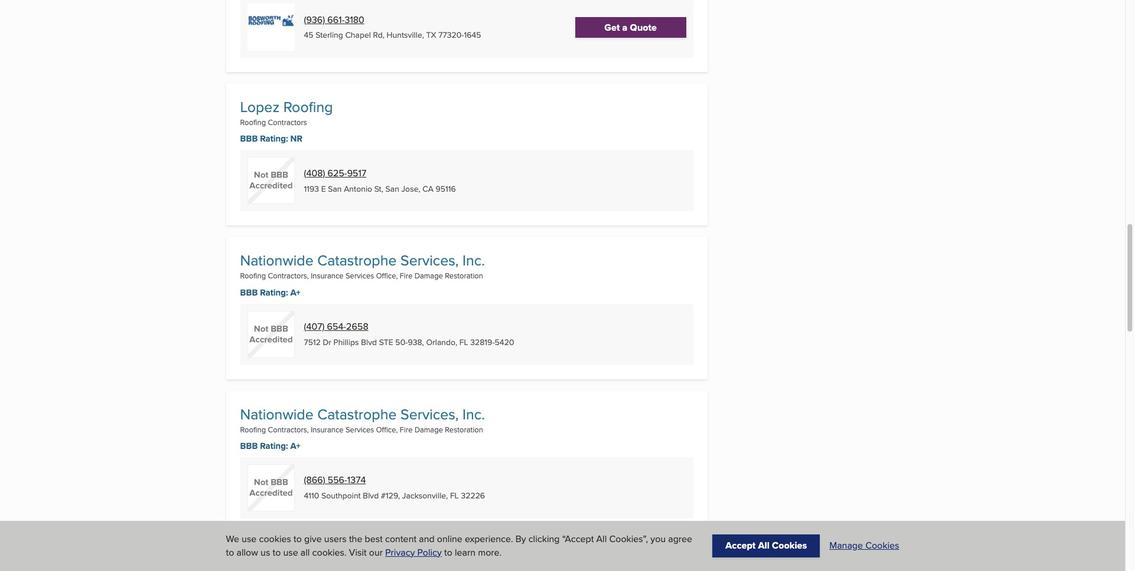 Task type: describe. For each thing, give the bounding box(es) containing it.
accept all cookies
[[726, 540, 807, 553]]

blvd inside (866) 556-1374 4110 southpoint blvd #129 , jacksonville, fl 32226
[[363, 490, 379, 502]]

cookies
[[259, 533, 291, 547]]

you
[[651, 533, 666, 547]]

services for (866) 556-1374
[[346, 425, 374, 435]]

contractors, for (407) 654-2658
[[268, 271, 309, 281]]

32819-
[[470, 337, 495, 348]]

catastrophe for 2658
[[317, 250, 397, 271]]

dr
[[323, 337, 331, 348]]

9517
[[347, 166, 366, 180]]

insurance for 556-
[[311, 425, 344, 435]]

services, for (407) 654-2658
[[400, 250, 459, 271]]

give
[[304, 533, 322, 547]]

(866)
[[304, 474, 325, 487]]

restoration for (407) 654-2658
[[445, 271, 483, 281]]

clicking
[[528, 533, 560, 547]]

not bbb accredited image for (408)
[[247, 157, 294, 205]]

by
[[515, 533, 526, 547]]

ste
[[379, 337, 393, 348]]

cookies.
[[312, 546, 347, 560]]

all inside we use cookies to give users the best content and online experience. by clicking "accept all cookies", you agree to allow us to use all cookies. visit our
[[596, 533, 607, 547]]

(866) 556-1374 link
[[304, 474, 366, 487]]

to right us
[[273, 546, 281, 560]]

rd
[[373, 29, 383, 41]]

users
[[324, 533, 347, 547]]

fire for 1374
[[400, 425, 413, 435]]

rating: for (407) 654-2658
[[260, 286, 288, 299]]

agree
[[668, 533, 692, 547]]

e
[[321, 183, 326, 195]]

fire for 2658
[[400, 271, 413, 281]]

experience.
[[465, 533, 513, 547]]

a+ for (866) 556-1374
[[290, 440, 300, 453]]

(866) 556-1374 4110 southpoint blvd #129 , jacksonville, fl 32226
[[304, 474, 485, 502]]

manage cookies button
[[829, 540, 899, 553]]

and
[[419, 533, 435, 547]]

privacy policy link
[[385, 546, 442, 560]]

us
[[261, 546, 270, 560]]

lopez
[[240, 96, 280, 118]]

fl inside (866) 556-1374 4110 southpoint blvd #129 , jacksonville, fl 32226
[[450, 490, 459, 502]]

nationwide catastrophe services, inc. roofing contractors, insurance services office, fire damage restoration bbb rating: a+ for (866) 556-1374
[[240, 404, 485, 453]]

get a quote
[[604, 20, 657, 34]]

(936)
[[304, 13, 325, 26]]

sterling
[[316, 29, 343, 41]]

get
[[604, 20, 620, 34]]

chapel
[[345, 29, 371, 41]]

learn
[[455, 546, 476, 560]]

online
[[437, 533, 462, 547]]

556-
[[328, 474, 347, 487]]

we use cookies to give users the best content and online experience. by clicking "accept all cookies", you agree to allow us to use all cookies. visit our
[[226, 533, 692, 560]]

nationwide for (866) 556-1374
[[240, 404, 314, 425]]

jose,
[[401, 183, 420, 195]]

contractors
[[268, 117, 307, 128]]

cookies inside the accept all cookies "button"
[[772, 540, 807, 553]]

lopez roofing roofing contractors bbb rating: nr
[[240, 96, 333, 146]]

office, for (866) 556-1374
[[376, 425, 398, 435]]

restoration for (866) 556-1374
[[445, 425, 483, 435]]

(936) 661-3180 45 sterling chapel rd , huntsville, tx 77320-1645
[[304, 13, 481, 41]]

cookies inside the manage cookies button
[[865, 540, 899, 553]]

our
[[369, 546, 383, 560]]

3180
[[345, 13, 364, 26]]

77320-
[[438, 29, 464, 41]]

, inside (407) 654-2658 7512 dr phillips blvd ste 50-938 , orlando, fl 32819-5420
[[422, 337, 424, 348]]

, inside (866) 556-1374 4110 southpoint blvd #129 , jacksonville, fl 32226
[[398, 490, 400, 502]]

nr
[[290, 133, 303, 146]]

bbb for (866)
[[240, 440, 258, 453]]

32226
[[461, 490, 485, 502]]

accept all cookies button
[[713, 535, 820, 558]]

manage
[[829, 540, 863, 553]]

accept
[[726, 540, 756, 553]]

to left "give"
[[294, 533, 302, 547]]

office, for (407) 654-2658
[[376, 271, 398, 281]]

content
[[385, 533, 417, 547]]

"accept
[[562, 533, 594, 547]]

a
[[622, 20, 628, 34]]

5420
[[495, 337, 514, 348]]

the
[[349, 533, 362, 547]]

damage for (866) 556-1374
[[415, 425, 443, 435]]

938
[[408, 337, 422, 348]]

nationwide catastrophe services, inc. link for 1374
[[240, 404, 485, 425]]

(408) 625-9517 1193 e san antonio st , san jose, ca 95116
[[304, 166, 456, 195]]

all
[[301, 546, 310, 560]]

allow
[[237, 546, 258, 560]]



Task type: vqa. For each thing, say whether or not it's contained in the screenshot.
businesses
no



Task type: locate. For each thing, give the bounding box(es) containing it.
1 vertical spatial damage
[[415, 425, 443, 435]]

0 vertical spatial insurance
[[311, 271, 344, 281]]

2 damage from the top
[[415, 425, 443, 435]]

2 vertical spatial not bbb accredited image
[[247, 465, 294, 512]]

1 catastrophe from the top
[[317, 250, 397, 271]]

0 horizontal spatial cookies
[[772, 540, 807, 553]]

bbb for (407)
[[240, 286, 258, 299]]

not bbb accredited image left "1193"
[[247, 157, 294, 205]]

2 a+ from the top
[[290, 440, 300, 453]]

0 vertical spatial fire
[[400, 271, 413, 281]]

(936) 661-3180 link
[[304, 13, 364, 26]]

southpoint
[[321, 490, 361, 502]]

1 vertical spatial catastrophe
[[317, 404, 397, 425]]

st
[[374, 183, 381, 195]]

not bbb accredited image left 4110
[[247, 465, 294, 512]]

1 cookies from the left
[[772, 540, 807, 553]]

antonio
[[344, 183, 372, 195]]

catastrophe
[[317, 250, 397, 271], [317, 404, 397, 425]]

2 restoration from the top
[[445, 425, 483, 435]]

0 horizontal spatial fl
[[450, 490, 459, 502]]

2 rating: from the top
[[260, 286, 288, 299]]

1 vertical spatial rating:
[[260, 286, 288, 299]]

1 vertical spatial fire
[[400, 425, 413, 435]]

0 vertical spatial nationwide catastrophe services, inc. link
[[240, 250, 485, 271]]

1 horizontal spatial fl
[[459, 337, 468, 348]]

1 contractors, from the top
[[268, 271, 309, 281]]

1 vertical spatial services,
[[400, 404, 459, 425]]

1 rating: from the top
[[260, 133, 288, 146]]

0 vertical spatial restoration
[[445, 271, 483, 281]]

cookies right accept
[[772, 540, 807, 553]]

huntsville,
[[387, 29, 424, 41]]

nationwide catastrophe services, inc. roofing contractors, insurance services office, fire damage restoration bbb rating: a+ up 1374
[[240, 404, 485, 453]]

0 vertical spatial nationwide catastrophe services, inc. roofing contractors, insurance services office, fire damage restoration bbb rating: a+
[[240, 250, 485, 299]]

san right st
[[385, 183, 399, 195]]

(408) 625-9517 link
[[304, 166, 366, 180]]

rating: for (866) 556-1374
[[260, 440, 288, 453]]

rating:
[[260, 133, 288, 146], [260, 286, 288, 299], [260, 440, 288, 453]]

2 vertical spatial bbb
[[240, 440, 258, 453]]

2 insurance from the top
[[311, 425, 344, 435]]

1 vertical spatial not bbb accredited image
[[247, 311, 294, 358]]

a+
[[290, 286, 300, 299], [290, 440, 300, 453]]

we
[[226, 533, 239, 547]]

(407)
[[304, 320, 325, 334]]

to left learn
[[444, 546, 452, 560]]

(408)
[[304, 166, 325, 180]]

1 vertical spatial office,
[[376, 425, 398, 435]]

2 services from the top
[[346, 425, 374, 435]]

1 vertical spatial contractors,
[[268, 425, 309, 435]]

1 nationwide catastrophe services, inc. roofing contractors, insurance services office, fire damage restoration bbb rating: a+ from the top
[[240, 250, 485, 299]]

1 vertical spatial nationwide catastrophe services, inc. roofing contractors, insurance services office, fire damage restoration bbb rating: a+
[[240, 404, 485, 453]]

nationwide catastrophe services, inc. link
[[240, 250, 485, 271], [240, 404, 485, 425]]

not bbb accredited image for (866)
[[247, 465, 294, 512]]

1 services from the top
[[346, 271, 374, 281]]

1 office, from the top
[[376, 271, 398, 281]]

more.
[[478, 546, 502, 560]]

0 vertical spatial not bbb accredited image
[[247, 157, 294, 205]]

services, for (866) 556-1374
[[400, 404, 459, 425]]

insurance for 654-
[[311, 271, 344, 281]]

2 san from the left
[[385, 183, 399, 195]]

2 inc. from the top
[[463, 404, 485, 425]]

all inside "button"
[[758, 540, 770, 553]]

1 vertical spatial fl
[[450, 490, 459, 502]]

services up 1374
[[346, 425, 374, 435]]

1 vertical spatial blvd
[[363, 490, 379, 502]]

, left orlando, at the left of page
[[422, 337, 424, 348]]

2 catastrophe from the top
[[317, 404, 397, 425]]

1 insurance from the top
[[311, 271, 344, 281]]

2 nationwide catastrophe services, inc. roofing contractors, insurance services office, fire damage restoration bbb rating: a+ from the top
[[240, 404, 485, 453]]

quote
[[630, 20, 657, 34]]

2 services, from the top
[[400, 404, 459, 425]]

manage cookies
[[829, 540, 899, 553]]

fl
[[459, 337, 468, 348], [450, 490, 459, 502]]

nationwide catastrophe services, inc. roofing contractors, insurance services office, fire damage restoration bbb rating: a+ up 2658 in the left of the page
[[240, 250, 485, 299]]

3 rating: from the top
[[260, 440, 288, 453]]

ca
[[422, 183, 434, 195]]

1 vertical spatial bbb
[[240, 286, 258, 299]]

7512
[[304, 337, 321, 348]]

1 restoration from the top
[[445, 271, 483, 281]]

0 vertical spatial rating:
[[260, 133, 288, 146]]

all right "accept
[[596, 533, 607, 547]]

, inside (936) 661-3180 45 sterling chapel rd , huntsville, tx 77320-1645
[[383, 29, 385, 41]]

contractors,
[[268, 271, 309, 281], [268, 425, 309, 435]]

visit
[[349, 546, 367, 560]]

contractors, up (407)
[[268, 271, 309, 281]]

1 damage from the top
[[415, 271, 443, 281]]

nationwide catastrophe services, inc. link for 2658
[[240, 250, 485, 271]]

nationwide catastrophe services, inc. roofing contractors, insurance services office, fire damage restoration bbb rating: a+ for (407) 654-2658
[[240, 250, 485, 299]]

services for (407) 654-2658
[[346, 271, 374, 281]]

661-
[[327, 13, 345, 26]]

blvd left #129 at bottom left
[[363, 490, 379, 502]]

#129
[[381, 490, 398, 502]]

all
[[596, 533, 607, 547], [758, 540, 770, 553]]

, inside (408) 625-9517 1193 e san antonio st , san jose, ca 95116
[[381, 183, 383, 195]]

bbb inside lopez roofing roofing contractors bbb rating: nr
[[240, 133, 258, 146]]

get a quote link
[[575, 17, 686, 38]]

2 office, from the top
[[376, 425, 398, 435]]

2 nationwide from the top
[[240, 404, 314, 425]]

fl inside (407) 654-2658 7512 dr phillips blvd ste 50-938 , orlando, fl 32819-5420
[[459, 337, 468, 348]]

1 vertical spatial nationwide
[[240, 404, 314, 425]]

2 contractors, from the top
[[268, 425, 309, 435]]

0 vertical spatial inc.
[[463, 250, 485, 271]]

625-
[[328, 166, 347, 180]]

san
[[328, 183, 342, 195], [385, 183, 399, 195]]

use right the we
[[242, 533, 257, 547]]

1 nationwide catastrophe services, inc. link from the top
[[240, 250, 485, 271]]

0 vertical spatial fl
[[459, 337, 468, 348]]

bbb
[[240, 133, 258, 146], [240, 286, 258, 299], [240, 440, 258, 453]]

1 a+ from the top
[[290, 286, 300, 299]]

use left all
[[283, 546, 298, 560]]

1 vertical spatial nationwide catastrophe services, inc. link
[[240, 404, 485, 425]]

cookies",
[[609, 533, 648, 547]]

1193
[[304, 183, 319, 195]]

phillips
[[333, 337, 359, 348]]

privacy
[[385, 546, 415, 560]]

1 inc. from the top
[[463, 250, 485, 271]]

policy
[[417, 546, 442, 560]]

,
[[383, 29, 385, 41], [381, 183, 383, 195], [422, 337, 424, 348], [398, 490, 400, 502]]

0 vertical spatial blvd
[[361, 337, 377, 348]]

to left allow
[[226, 546, 234, 560]]

contractors, for (866) 556-1374
[[268, 425, 309, 435]]

1 horizontal spatial all
[[758, 540, 770, 553]]

0 vertical spatial nationwide
[[240, 250, 314, 271]]

95116
[[436, 183, 456, 195]]

cookies right the manage
[[865, 540, 899, 553]]

contractors, up (866)
[[268, 425, 309, 435]]

nationwide
[[240, 250, 314, 271], [240, 404, 314, 425]]

, right antonio
[[381, 183, 383, 195]]

privacy policy to learn more.
[[385, 546, 502, 560]]

best
[[365, 533, 383, 547]]

insurance up (866) 556-1374 link
[[311, 425, 344, 435]]

rating: inside lopez roofing roofing contractors bbb rating: nr
[[260, 133, 288, 146]]

, left the jacksonville,
[[398, 490, 400, 502]]

insurance up (407) 654-2658 link
[[311, 271, 344, 281]]

1 horizontal spatial use
[[283, 546, 298, 560]]

0 vertical spatial services,
[[400, 250, 459, 271]]

insurance
[[311, 271, 344, 281], [311, 425, 344, 435]]

1 nationwide from the top
[[240, 250, 314, 271]]

3 not bbb accredited image from the top
[[247, 465, 294, 512]]

1 not bbb accredited image from the top
[[247, 157, 294, 205]]

(407) 654-2658 link
[[304, 320, 368, 334]]

services up 2658 in the left of the page
[[346, 271, 374, 281]]

1 bbb from the top
[[240, 133, 258, 146]]

654-
[[327, 320, 346, 334]]

catastrophe for 1374
[[317, 404, 397, 425]]

orlando,
[[426, 337, 457, 348]]

2 vertical spatial rating:
[[260, 440, 288, 453]]

2 bbb from the top
[[240, 286, 258, 299]]

all right accept
[[758, 540, 770, 553]]

a+ for (407) 654-2658
[[290, 286, 300, 299]]

1 vertical spatial services
[[346, 425, 374, 435]]

to
[[294, 533, 302, 547], [226, 546, 234, 560], [273, 546, 281, 560], [444, 546, 452, 560]]

1 vertical spatial inc.
[[463, 404, 485, 425]]

0 horizontal spatial use
[[242, 533, 257, 547]]

0 vertical spatial damage
[[415, 271, 443, 281]]

san right e at the top left
[[328, 183, 342, 195]]

0 vertical spatial catastrophe
[[317, 250, 397, 271]]

fl left 32819-
[[459, 337, 468, 348]]

2 not bbb accredited image from the top
[[247, 311, 294, 358]]

roofing
[[283, 96, 333, 118], [240, 117, 266, 128], [240, 271, 266, 281], [240, 425, 266, 435]]

damage
[[415, 271, 443, 281], [415, 425, 443, 435]]

1 vertical spatial restoration
[[445, 425, 483, 435]]

0 vertical spatial office,
[[376, 271, 398, 281]]

2 fire from the top
[[400, 425, 413, 435]]

0 horizontal spatial san
[[328, 183, 342, 195]]

1 san from the left
[[328, 183, 342, 195]]

50-
[[395, 337, 408, 348]]

jacksonville,
[[402, 490, 448, 502]]

1 horizontal spatial cookies
[[865, 540, 899, 553]]

0 vertical spatial a+
[[290, 286, 300, 299]]

, left huntsville,
[[383, 29, 385, 41]]

(407) 654-2658 7512 dr phillips blvd ste 50-938 , orlando, fl 32819-5420
[[304, 320, 514, 348]]

damage for (407) 654-2658
[[415, 271, 443, 281]]

inc. for (866) 556-1374
[[463, 404, 485, 425]]

services
[[346, 271, 374, 281], [346, 425, 374, 435]]

fl left 32226
[[450, 490, 459, 502]]

2658
[[346, 320, 368, 334]]

not bbb accredited image
[[247, 157, 294, 205], [247, 311, 294, 358], [247, 465, 294, 512]]

not bbb accredited image left the 7512
[[247, 311, 294, 358]]

3 bbb from the top
[[240, 440, 258, 453]]

blvd left ste
[[361, 337, 377, 348]]

2 nationwide catastrophe services, inc. link from the top
[[240, 404, 485, 425]]

1 vertical spatial insurance
[[311, 425, 344, 435]]

0 vertical spatial services
[[346, 271, 374, 281]]

45
[[304, 29, 313, 41]]

1 vertical spatial a+
[[290, 440, 300, 453]]

office,
[[376, 271, 398, 281], [376, 425, 398, 435]]

1 services, from the top
[[400, 250, 459, 271]]

2 cookies from the left
[[865, 540, 899, 553]]

nationwide catastrophe services, inc. roofing contractors, insurance services office, fire damage restoration bbb rating: a+
[[240, 250, 485, 299], [240, 404, 485, 453]]

blvd inside (407) 654-2658 7512 dr phillips blvd ste 50-938 , orlando, fl 32819-5420
[[361, 337, 377, 348]]

fire
[[400, 271, 413, 281], [400, 425, 413, 435]]

0 horizontal spatial all
[[596, 533, 607, 547]]

inc. for (407) 654-2658
[[463, 250, 485, 271]]

lopez roofing link
[[240, 96, 333, 118]]

1 fire from the top
[[400, 271, 413, 281]]

1645
[[464, 29, 481, 41]]

0 vertical spatial bbb
[[240, 133, 258, 146]]

not bbb accredited image for (407)
[[247, 311, 294, 358]]

4110
[[304, 490, 319, 502]]

inc.
[[463, 250, 485, 271], [463, 404, 485, 425]]

nationwide for (407) 654-2658
[[240, 250, 314, 271]]

1 horizontal spatial san
[[385, 183, 399, 195]]

1374
[[347, 474, 366, 487]]

tx
[[426, 29, 436, 41]]

0 vertical spatial contractors,
[[268, 271, 309, 281]]



